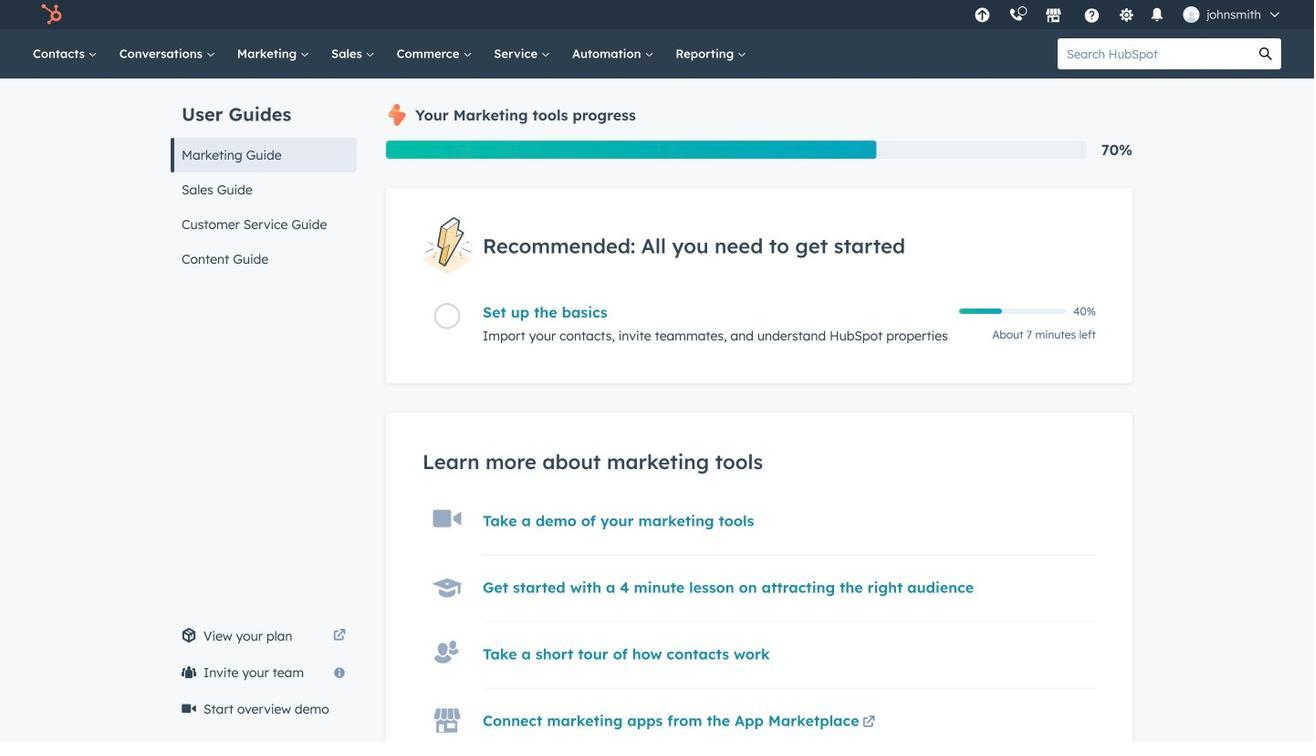 Task type: describe. For each thing, give the bounding box(es) containing it.
Search HubSpot search field
[[1058, 38, 1251, 69]]

john smith image
[[1184, 6, 1200, 23]]



Task type: locate. For each thing, give the bounding box(es) containing it.
menu
[[965, 0, 1293, 29]]

[object object] complete progress bar
[[960, 309, 1002, 314]]

progress bar
[[386, 141, 877, 159]]

user guides element
[[171, 79, 357, 277]]

link opens in a new window image
[[333, 625, 346, 647], [333, 630, 346, 643], [863, 717, 876, 730]]

link opens in a new window image
[[863, 712, 876, 734]]

marketplaces image
[[1046, 8, 1062, 25]]



Task type: vqa. For each thing, say whether or not it's contained in the screenshot.
Marketplaces "icon"
yes



